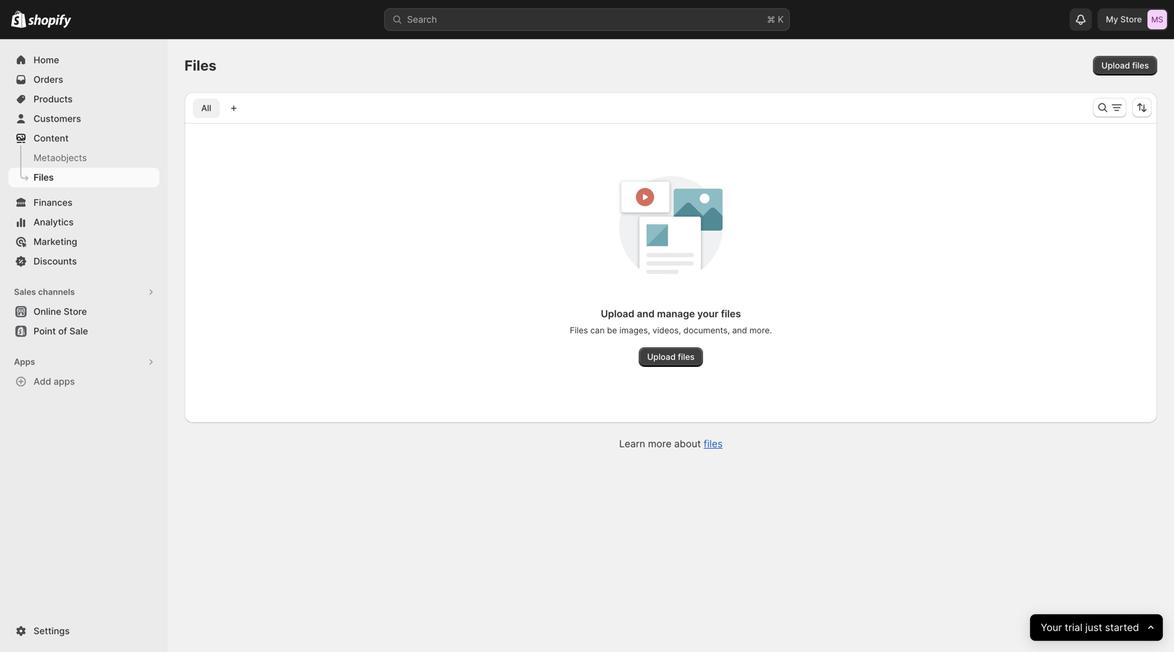 Task type: vqa. For each thing, say whether or not it's contained in the screenshot.
IN in the DROPDOWN BUTTON
no



Task type: locate. For each thing, give the bounding box(es) containing it.
trial
[[1065, 622, 1082, 634]]

can
[[590, 325, 605, 335]]

0 vertical spatial upload
[[1102, 60, 1130, 71]]

just
[[1085, 622, 1102, 634]]

files left can
[[570, 325, 588, 335]]

files down the metaobjects
[[34, 172, 54, 183]]

and
[[637, 308, 655, 320], [732, 325, 747, 335]]

0 vertical spatial files
[[185, 57, 216, 74]]

1 horizontal spatial store
[[1120, 14, 1142, 24]]

files link
[[704, 438, 723, 450]]

1 horizontal spatial shopify image
[[28, 14, 71, 28]]

upload down my
[[1102, 60, 1130, 71]]

2 vertical spatial upload
[[647, 352, 676, 362]]

upload files
[[1102, 60, 1149, 71], [647, 352, 695, 362]]

discounts link
[[8, 252, 159, 271]]

settings
[[34, 625, 70, 636]]

shopify image
[[11, 11, 26, 28], [28, 14, 71, 28]]

1 vertical spatial upload files
[[647, 352, 695, 362]]

your trial just started button
[[1030, 614, 1163, 641]]

online store
[[34, 306, 87, 317]]

files link
[[8, 168, 159, 187]]

1 horizontal spatial upload
[[647, 352, 676, 362]]

files
[[185, 57, 216, 74], [34, 172, 54, 183], [570, 325, 588, 335]]

1 vertical spatial files
[[34, 172, 54, 183]]

0 vertical spatial upload files
[[1102, 60, 1149, 71]]

your trial just started
[[1041, 622, 1139, 634]]

files right your
[[721, 308, 741, 320]]

orders
[[34, 74, 63, 85]]

search
[[407, 14, 437, 25]]

your
[[1041, 622, 1062, 634]]

0 vertical spatial store
[[1120, 14, 1142, 24]]

upload for the rightmost upload files button
[[1102, 60, 1130, 71]]

learn
[[619, 438, 645, 450]]

2 vertical spatial files
[[570, 325, 588, 335]]

store inside button
[[64, 306, 87, 317]]

2 horizontal spatial files
[[570, 325, 588, 335]]

⌘
[[767, 14, 775, 25]]

0 vertical spatial upload files button
[[1093, 56, 1157, 75]]

upload down videos, at the right of page
[[647, 352, 676, 362]]

videos,
[[653, 325, 681, 335]]

channels
[[38, 287, 75, 297]]

store
[[1120, 14, 1142, 24], [64, 306, 87, 317]]

sales channels
[[14, 287, 75, 297]]

my store
[[1106, 14, 1142, 24]]

files inside upload and manage your files files can be images, videos, documents, and more.
[[721, 308, 741, 320]]

products link
[[8, 89, 159, 109]]

2 horizontal spatial upload
[[1102, 60, 1130, 71]]

point of sale button
[[0, 321, 168, 341]]

1 horizontal spatial files
[[185, 57, 216, 74]]

0 horizontal spatial upload files button
[[639, 347, 703, 367]]

1 vertical spatial upload
[[601, 308, 634, 320]]

files up all
[[185, 57, 216, 74]]

0 horizontal spatial files
[[34, 172, 54, 183]]

upload files down 'my store' in the right top of the page
[[1102, 60, 1149, 71]]

products
[[34, 94, 73, 104]]

1 horizontal spatial and
[[732, 325, 747, 335]]

1 vertical spatial store
[[64, 306, 87, 317]]

apps
[[14, 357, 35, 367]]

upload for the bottommost upload files button
[[647, 352, 676, 362]]

content
[[34, 133, 69, 144]]

store for online store
[[64, 306, 87, 317]]

files down videos, at the right of page
[[678, 352, 695, 362]]

more.
[[750, 325, 772, 335]]

upload up be
[[601, 308, 634, 320]]

0 horizontal spatial store
[[64, 306, 87, 317]]

1 vertical spatial upload files button
[[639, 347, 703, 367]]

manage
[[657, 308, 695, 320]]

0 horizontal spatial upload
[[601, 308, 634, 320]]

point
[[34, 326, 56, 337]]

upload files button
[[1093, 56, 1157, 75], [639, 347, 703, 367]]

files
[[1132, 60, 1149, 71], [721, 308, 741, 320], [678, 352, 695, 362], [704, 438, 723, 450]]

settings link
[[8, 621, 159, 641]]

upload
[[1102, 60, 1130, 71], [601, 308, 634, 320], [647, 352, 676, 362]]

add apps button
[[8, 372, 159, 391]]

files right about
[[704, 438, 723, 450]]

upload files down videos, at the right of page
[[647, 352, 695, 362]]

upload inside upload and manage your files files can be images, videos, documents, and more.
[[601, 308, 634, 320]]

0 horizontal spatial upload files
[[647, 352, 695, 362]]

upload files for the bottommost upload files button
[[647, 352, 695, 362]]

finances link
[[8, 193, 159, 212]]

and left more.
[[732, 325, 747, 335]]

1 horizontal spatial upload files button
[[1093, 56, 1157, 75]]

store up sale
[[64, 306, 87, 317]]

0 vertical spatial and
[[637, 308, 655, 320]]

all
[[201, 103, 211, 113]]

and up images,
[[637, 308, 655, 320]]

1 vertical spatial and
[[732, 325, 747, 335]]

⌘ k
[[767, 14, 784, 25]]

more
[[648, 438, 672, 450]]

upload files button down videos, at the right of page
[[639, 347, 703, 367]]

finances
[[34, 197, 73, 208]]

store right my
[[1120, 14, 1142, 24]]

1 horizontal spatial upload files
[[1102, 60, 1149, 71]]

add
[[34, 376, 51, 387]]

upload files button down 'my store' in the right top of the page
[[1093, 56, 1157, 75]]

my
[[1106, 14, 1118, 24]]

files inside upload and manage your files files can be images, videos, documents, and more.
[[570, 325, 588, 335]]

0 horizontal spatial and
[[637, 308, 655, 320]]



Task type: describe. For each thing, give the bounding box(es) containing it.
orders link
[[8, 70, 159, 89]]

sales
[[14, 287, 36, 297]]

store for my store
[[1120, 14, 1142, 24]]

point of sale
[[34, 326, 88, 337]]

apps button
[[8, 352, 159, 372]]

learn more about files
[[619, 438, 723, 450]]

metaobjects
[[34, 152, 87, 163]]

marketing
[[34, 236, 77, 247]]

marketing link
[[8, 232, 159, 252]]

0 horizontal spatial shopify image
[[11, 11, 26, 28]]

home
[[34, 55, 59, 65]]

started
[[1105, 622, 1139, 634]]

documents,
[[683, 325, 730, 335]]

content link
[[8, 129, 159, 148]]

metaobjects link
[[8, 148, 159, 168]]

upload and manage your files files can be images, videos, documents, and more.
[[570, 308, 772, 335]]

home link
[[8, 50, 159, 70]]

your
[[697, 308, 719, 320]]

files inside files link
[[34, 172, 54, 183]]

files down "my store" icon
[[1132, 60, 1149, 71]]

upload files for the rightmost upload files button
[[1102, 60, 1149, 71]]

sale
[[69, 326, 88, 337]]

apps
[[54, 376, 75, 387]]

of
[[58, 326, 67, 337]]

add apps
[[34, 376, 75, 387]]

images,
[[619, 325, 650, 335]]

k
[[778, 14, 784, 25]]

all button
[[193, 99, 220, 118]]

about
[[674, 438, 701, 450]]

be
[[607, 325, 617, 335]]

online
[[34, 306, 61, 317]]

analytics
[[34, 217, 74, 227]]

discounts
[[34, 256, 77, 267]]

customers
[[34, 113, 81, 124]]

analytics link
[[8, 212, 159, 232]]

point of sale link
[[8, 321, 159, 341]]

customers link
[[8, 109, 159, 129]]

online store link
[[8, 302, 159, 321]]

online store button
[[0, 302, 168, 321]]

my store image
[[1148, 10, 1167, 29]]

sales channels button
[[8, 282, 159, 302]]



